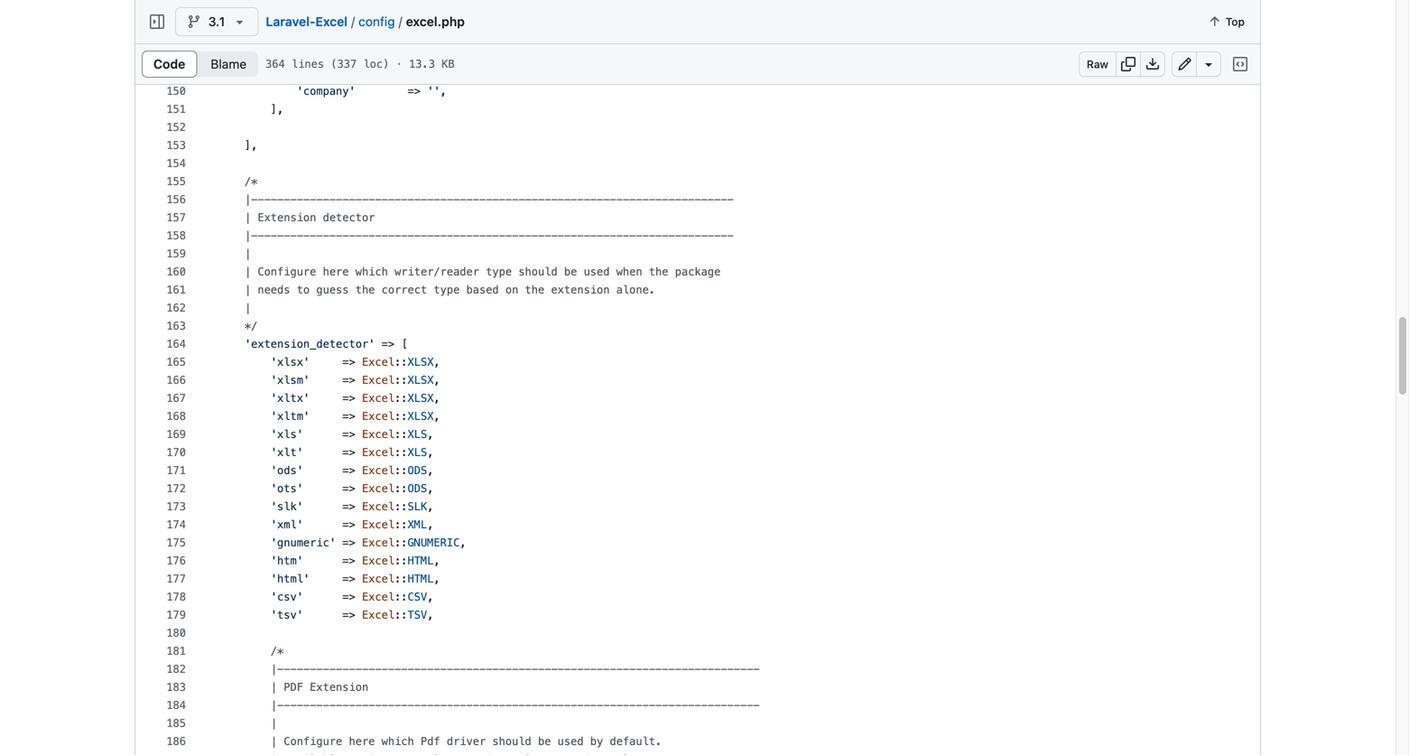 Task type: locate. For each thing, give the bounding box(es) containing it.
type up on
[[486, 266, 512, 278]]

0 horizontal spatial type
[[434, 284, 460, 296]]

extension left detector
[[258, 211, 316, 224]]

2 :: from the top
[[395, 374, 408, 387]]

1 vertical spatial extension
[[310, 681, 369, 694]]

/* inside "/* |-------------------------------------------------------------------------- | extension detector |-------------------------------------------------------------------------- | | configure here which writer/reader type should be used when the package | needs to guess the correct type based on the extension alone. | */ 'extension_detector' => [ 'xlsx' => excel :: xlsx , 'xlsm' => excel :: xlsx , 'xltx' => excel :: xlsx , 'xltm' => excel :: xlsx , 'xls' => excel :: xls , 'xlt' => excel :: xls , 'ods' => excel :: ods , 'ots' => excel :: ods , 'slk' => excel :: slk , 'xml' => excel :: xml , 'gnumeric' => excel :: gnumeric , 'htm' => excel :: html , 'html' => excel :: html , 'csv' => excel :: csv , 'tsv' => excel :: tsv ,"
[[245, 175, 258, 188]]

*/
[[245, 320, 258, 332]]

which left pdf
[[382, 735, 414, 748]]

0 vertical spatial html
[[408, 555, 434, 567]]

'xltm'
[[271, 410, 310, 423]]

168
[[166, 410, 186, 423]]

4 :: from the top
[[395, 410, 408, 423]]

excel
[[316, 14, 348, 29], [362, 356, 395, 368], [362, 374, 395, 387], [362, 392, 395, 405], [362, 410, 395, 423], [362, 428, 395, 441], [362, 446, 395, 459], [362, 464, 395, 477], [362, 482, 395, 495], [362, 500, 395, 513], [362, 518, 395, 531], [362, 536, 395, 549], [362, 555, 395, 567], [362, 573, 395, 585], [362, 591, 395, 603], [362, 609, 395, 621]]

], right 153
[[219, 139, 258, 152]]

|-
[[245, 193, 258, 206], [245, 229, 258, 242], [271, 663, 284, 676], [271, 699, 284, 712]]

14 :: from the top
[[395, 591, 408, 603]]

used left by
[[558, 735, 584, 748]]

used inside "/* |-------------------------------------------------------------------------- | extension detector |-------------------------------------------------------------------------- | | configure here which writer/reader type should be used when the package | needs to guess the correct type based on the extension alone. | */ 'extension_detector' => [ 'xlsx' => excel :: xlsx , 'xlsm' => excel :: xlsx , 'xltx' => excel :: xlsx , 'xltm' => excel :: xlsx , 'xls' => excel :: xls , 'xlt' => excel :: xls , 'ods' => excel :: ods , 'ots' => excel :: ods , 'slk' => excel :: slk , 'xml' => excel :: xml , 'gnumeric' => excel :: gnumeric , 'htm' => excel :: html , 'html' => excel :: html , 'csv' => excel :: csv , 'tsv' => excel :: tsv ,"
[[584, 266, 610, 278]]

0 horizontal spatial the
[[356, 284, 375, 296]]

the right guess
[[356, 284, 375, 296]]

0 vertical spatial used
[[584, 266, 610, 278]]

be up extension
[[564, 266, 577, 278]]

157
[[166, 211, 186, 224]]

10 :: from the top
[[395, 518, 408, 531]]

git branch image
[[187, 14, 201, 29]]

1 horizontal spatial ],
[[271, 103, 284, 116]]

'ods'
[[271, 464, 303, 477]]

1 vertical spatial here
[[349, 735, 375, 748]]

'tsv'
[[271, 609, 303, 621]]

be
[[564, 266, 577, 278], [538, 735, 551, 748]]

/* inside /* |-------------------------------------------------------------------------- | pdf extension |-------------------------------------------------------------------------- | | configure here which pdf driver should be used by default.
[[271, 645, 284, 658]]

html up csv
[[408, 573, 434, 585]]

1 horizontal spatial /
[[399, 14, 403, 29]]

code button
[[142, 51, 197, 78]]

extension
[[258, 211, 316, 224], [310, 681, 369, 694]]

which inside "/* |-------------------------------------------------------------------------- | extension detector |-------------------------------------------------------------------------- | | configure here which writer/reader type should be used when the package | needs to guess the correct type based on the extension alone. | */ 'extension_detector' => [ 'xlsx' => excel :: xlsx , 'xlsm' => excel :: xlsx , 'xltx' => excel :: xlsx , 'xltm' => excel :: xlsx , 'xls' => excel :: xls , 'xlt' => excel :: xls , 'ods' => excel :: ods , 'ots' => excel :: ods , 'slk' => excel :: slk , 'xml' => excel :: xml , 'gnumeric' => excel :: gnumeric , 'htm' => excel :: html , 'html' => excel :: html , 'csv' => excel :: csv , 'tsv' => excel :: tsv ,"
[[356, 266, 388, 278]]

configure up needs
[[258, 266, 316, 278]]

13.3
[[409, 58, 435, 70]]

0 horizontal spatial /
[[351, 14, 355, 29]]

top
[[1226, 15, 1245, 28]]

1 vertical spatial xls
[[408, 446, 427, 459]]

|- up pdf
[[271, 663, 284, 676]]

1 horizontal spatial /*
[[271, 645, 284, 658]]

177
[[166, 573, 186, 585]]

1 vertical spatial used
[[558, 735, 584, 748]]

here inside "/* |-------------------------------------------------------------------------- | extension detector |-------------------------------------------------------------------------- | | configure here which writer/reader type should be used when the package | needs to guess the correct type based on the extension alone. | */ 'extension_detector' => [ 'xlsx' => excel :: xlsx , 'xlsm' => excel :: xlsx , 'xltx' => excel :: xlsx , 'xltm' => excel :: xlsx , 'xls' => excel :: xls , 'xlt' => excel :: xls , 'ods' => excel :: ods , 'ots' => excel :: ods , 'slk' => excel :: slk , 'xml' => excel :: xml , 'gnumeric' => excel :: gnumeric , 'htm' => excel :: html , 'html' => excel :: html , 'csv' => excel :: csv , 'tsv' => excel :: tsv ,"
[[323, 266, 349, 278]]

configure inside /* |-------------------------------------------------------------------------- | pdf extension |-------------------------------------------------------------------------- | | configure here which pdf driver should be used by default.
[[284, 735, 343, 748]]

here inside /* |-------------------------------------------------------------------------- | pdf extension |-------------------------------------------------------------------------- | | configure here which pdf driver should be used by default.
[[349, 735, 375, 748]]

186
[[166, 735, 186, 748]]

here left pdf
[[349, 735, 375, 748]]

1 vertical spatial be
[[538, 735, 551, 748]]

1 vertical spatial configure
[[284, 735, 343, 748]]

extension right pdf
[[310, 681, 369, 694]]

-
[[258, 193, 264, 206], [264, 193, 271, 206], [271, 193, 277, 206], [277, 193, 284, 206], [284, 193, 290, 206], [290, 193, 297, 206], [297, 193, 303, 206], [303, 193, 310, 206], [310, 193, 316, 206], [316, 193, 323, 206], [323, 193, 329, 206], [329, 193, 336, 206], [336, 193, 343, 206], [343, 193, 349, 206], [349, 193, 356, 206], [356, 193, 362, 206], [362, 193, 369, 206], [369, 193, 375, 206], [375, 193, 382, 206], [382, 193, 388, 206], [388, 193, 395, 206], [395, 193, 401, 206], [401, 193, 408, 206], [408, 193, 414, 206], [414, 193, 421, 206], [421, 193, 427, 206], [427, 193, 434, 206], [434, 193, 440, 206], [440, 193, 447, 206], [447, 193, 453, 206], [453, 193, 460, 206], [460, 193, 467, 206], [467, 193, 473, 206], [473, 193, 480, 206], [480, 193, 486, 206], [486, 193, 493, 206], [493, 193, 499, 206], [499, 193, 506, 206], [506, 193, 512, 206], [512, 193, 519, 206], [519, 193, 525, 206], [525, 193, 532, 206], [532, 193, 538, 206], [538, 193, 545, 206], [545, 193, 551, 206], [551, 193, 558, 206], [558, 193, 564, 206], [564, 193, 571, 206], [571, 193, 577, 206], [577, 193, 584, 206], [584, 193, 590, 206], [590, 193, 597, 206], [597, 193, 604, 206], [604, 193, 610, 206], [610, 193, 617, 206], [617, 193, 623, 206], [623, 193, 630, 206], [630, 193, 636, 206], [636, 193, 643, 206], [643, 193, 649, 206], [649, 193, 656, 206], [656, 193, 662, 206], [662, 193, 669, 206], [669, 193, 675, 206], [675, 193, 682, 206], [682, 193, 688, 206], [688, 193, 695, 206], [695, 193, 701, 206], [701, 193, 708, 206], [708, 193, 714, 206], [714, 193, 721, 206], [721, 193, 728, 206], [728, 193, 734, 206], [258, 229, 264, 242], [264, 229, 271, 242], [271, 229, 277, 242], [277, 229, 284, 242], [284, 229, 290, 242], [290, 229, 297, 242], [297, 229, 303, 242], [303, 229, 310, 242], [310, 229, 316, 242], [316, 229, 323, 242], [323, 229, 329, 242], [329, 229, 336, 242], [336, 229, 343, 242], [343, 229, 349, 242], [349, 229, 356, 242], [356, 229, 362, 242], [362, 229, 369, 242], [369, 229, 375, 242], [375, 229, 382, 242], [382, 229, 388, 242], [388, 229, 395, 242], [395, 229, 401, 242], [401, 229, 408, 242], [408, 229, 414, 242], [414, 229, 421, 242], [421, 229, 427, 242], [427, 229, 434, 242], [434, 229, 440, 242], [440, 229, 447, 242], [447, 229, 453, 242], [453, 229, 460, 242], [460, 229, 467, 242], [467, 229, 473, 242], [473, 229, 480, 242], [480, 229, 486, 242], [486, 229, 493, 242], [493, 229, 499, 242], [499, 229, 506, 242], [506, 229, 512, 242], [512, 229, 519, 242], [519, 229, 525, 242], [525, 229, 532, 242], [532, 229, 538, 242], [538, 229, 545, 242], [545, 229, 551, 242], [551, 229, 558, 242], [558, 229, 564, 242], [564, 229, 571, 242], [571, 229, 577, 242], [577, 229, 584, 242], [584, 229, 590, 242], [590, 229, 597, 242], [597, 229, 604, 242], [604, 229, 610, 242], [610, 229, 617, 242], [617, 229, 623, 242], [623, 229, 630, 242], [630, 229, 636, 242], [636, 229, 643, 242], [643, 229, 649, 242], [649, 229, 656, 242], [656, 229, 662, 242], [662, 229, 669, 242], [669, 229, 675, 242], [675, 229, 682, 242], [682, 229, 688, 242], [688, 229, 695, 242], [695, 229, 701, 242], [701, 229, 708, 242], [708, 229, 714, 242], [714, 229, 721, 242], [721, 229, 728, 242], [728, 229, 734, 242], [284, 663, 290, 676], [290, 663, 297, 676], [297, 663, 303, 676], [303, 663, 310, 676], [310, 663, 316, 676], [316, 663, 323, 676], [323, 663, 329, 676], [329, 663, 336, 676], [336, 663, 343, 676], [343, 663, 349, 676], [349, 663, 356, 676], [356, 663, 362, 676], [362, 663, 369, 676], [369, 663, 375, 676], [375, 663, 382, 676], [382, 663, 388, 676], [388, 663, 395, 676], [395, 663, 401, 676], [401, 663, 408, 676], [408, 663, 414, 676], [414, 663, 421, 676], [421, 663, 427, 676], [427, 663, 434, 676], [434, 663, 440, 676], [440, 663, 447, 676], [447, 663, 453, 676], [453, 663, 460, 676], [460, 663, 467, 676], [467, 663, 473, 676], [473, 663, 480, 676], [480, 663, 486, 676], [486, 663, 493, 676], [493, 663, 499, 676], [499, 663, 506, 676], [506, 663, 512, 676], [512, 663, 519, 676], [519, 663, 525, 676], [525, 663, 532, 676], [532, 663, 538, 676], [538, 663, 545, 676], [545, 663, 551, 676], [551, 663, 558, 676], [558, 663, 564, 676], [564, 663, 571, 676], [571, 663, 577, 676], [577, 663, 584, 676], [584, 663, 590, 676], [590, 663, 597, 676], [597, 663, 604, 676], [604, 663, 610, 676], [610, 663, 617, 676], [617, 663, 623, 676], [623, 663, 630, 676], [630, 663, 636, 676], [636, 663, 643, 676], [643, 663, 649, 676], [649, 663, 656, 676], [656, 663, 662, 676], [662, 663, 669, 676], [669, 663, 675, 676], [675, 663, 682, 676], [682, 663, 688, 676], [688, 663, 695, 676], [695, 663, 701, 676], [701, 663, 708, 676], [708, 663, 714, 676], [714, 663, 721, 676], [721, 663, 728, 676], [728, 663, 734, 676], [734, 663, 741, 676], [741, 663, 747, 676], [747, 663, 754, 676], [754, 663, 760, 676], [284, 699, 290, 712], [290, 699, 297, 712], [297, 699, 303, 712], [303, 699, 310, 712], [310, 699, 316, 712], [316, 699, 323, 712], [323, 699, 329, 712], [329, 699, 336, 712], [336, 699, 343, 712], [343, 699, 349, 712], [349, 699, 356, 712], [356, 699, 362, 712], [362, 699, 369, 712], [369, 699, 375, 712], [375, 699, 382, 712], [382, 699, 388, 712], [388, 699, 395, 712], [395, 699, 401, 712], [401, 699, 408, 712], [408, 699, 414, 712], [414, 699, 421, 712], [421, 699, 427, 712], [427, 699, 434, 712], [434, 699, 440, 712], [440, 699, 447, 712], [447, 699, 453, 712], [453, 699, 460, 712], [460, 699, 467, 712], [467, 699, 473, 712], [473, 699, 480, 712], [480, 699, 486, 712], [486, 699, 493, 712], [493, 699, 499, 712], [499, 699, 506, 712], [506, 699, 512, 712], [512, 699, 519, 712], [519, 699, 525, 712], [525, 699, 532, 712], [532, 699, 538, 712], [538, 699, 545, 712], [545, 699, 551, 712], [551, 699, 558, 712], [558, 699, 564, 712], [564, 699, 571, 712], [571, 699, 577, 712], [577, 699, 584, 712], [584, 699, 590, 712], [590, 699, 597, 712], [597, 699, 604, 712], [604, 699, 610, 712], [610, 699, 617, 712], [617, 699, 623, 712], [623, 699, 630, 712], [630, 699, 636, 712], [636, 699, 643, 712], [643, 699, 649, 712], [649, 699, 656, 712], [656, 699, 662, 712], [662, 699, 669, 712], [669, 699, 675, 712], [675, 699, 682, 712], [682, 699, 688, 712], [688, 699, 695, 712], [695, 699, 701, 712], [701, 699, 708, 712], [708, 699, 714, 712], [714, 699, 721, 712], [721, 699, 728, 712], [728, 699, 734, 712], [734, 699, 741, 712], [741, 699, 747, 712], [747, 699, 754, 712], [754, 699, 760, 712]]

should inside /* |-------------------------------------------------------------------------- | pdf extension |-------------------------------------------------------------------------- | | configure here which pdf driver should be used by default.
[[493, 735, 532, 748]]

1 vertical spatial which
[[382, 735, 414, 748]]

2 / from the left
[[399, 14, 403, 29]]

the right on
[[525, 284, 545, 296]]

1 vertical spatial html
[[408, 573, 434, 585]]

0 vertical spatial xls
[[408, 428, 427, 441]]

/ right config
[[399, 14, 403, 29]]

'subject' => '' , 'keywords' => '' , 'category' => '' , 'manager' => '' , 'company' => '' , ],
[[219, 13, 447, 116]]

173
[[166, 500, 186, 513]]

1 xls from the top
[[408, 428, 427, 441]]

which
[[356, 266, 388, 278], [382, 735, 414, 748]]

'manager'
[[297, 67, 356, 79]]

driver
[[447, 735, 486, 748]]

15 :: from the top
[[395, 609, 408, 621]]

0 horizontal spatial /*
[[245, 175, 258, 188]]

should right 'driver'
[[493, 735, 532, 748]]

xls
[[408, 428, 427, 441], [408, 446, 427, 459]]

kb
[[442, 58, 455, 70]]

/* down 'tsv' on the bottom
[[271, 645, 284, 658]]

be left by
[[538, 735, 551, 748]]

364 lines (337 loc) · 13.3 kb
[[266, 58, 455, 70]]

html down gnumeric
[[408, 555, 434, 567]]

],
[[271, 103, 284, 116], [219, 139, 258, 152]]

default.
[[610, 735, 662, 748]]

the
[[649, 266, 669, 278], [356, 284, 375, 296], [525, 284, 545, 296]]

1 / from the left
[[351, 14, 355, 29]]

164
[[166, 338, 186, 350]]

155
[[166, 175, 186, 188]]

'xlsx'
[[271, 356, 310, 368]]

/* right 155
[[245, 175, 258, 188]]

1 vertical spatial should
[[493, 735, 532, 748]]

should inside "/* |-------------------------------------------------------------------------- | extension detector |-------------------------------------------------------------------------- | | configure here which writer/reader type should be used when the package | needs to guess the correct type based on the extension alone. | */ 'extension_detector' => [ 'xlsx' => excel :: xlsx , 'xlsm' => excel :: xlsx , 'xltx' => excel :: xlsx , 'xltm' => excel :: xlsx , 'xls' => excel :: xls , 'xlt' => excel :: xls , 'ods' => excel :: ods , 'ots' => excel :: ods , 'slk' => excel :: slk , 'xml' => excel :: xml , 'gnumeric' => excel :: gnumeric , 'htm' => excel :: html , 'html' => excel :: html , 'csv' => excel :: csv , 'tsv' => excel :: tsv ,"
[[519, 266, 558, 278]]

0 vertical spatial type
[[486, 266, 512, 278]]

slk
[[408, 500, 427, 513]]

be inside /* |-------------------------------------------------------------------------- | pdf extension |-------------------------------------------------------------------------- | | configure here which pdf driver should be used by default.
[[538, 735, 551, 748]]

used up extension
[[584, 266, 610, 278]]

7 :: from the top
[[395, 464, 408, 477]]

xlsx
[[408, 356, 434, 368], [408, 374, 434, 387], [408, 392, 434, 405], [408, 410, 434, 423]]

'keywords'
[[297, 31, 362, 43]]

should for driver
[[493, 735, 532, 748]]

alone.
[[617, 284, 656, 296]]

], down 364 on the top left
[[271, 103, 284, 116]]

/* for extension
[[245, 175, 258, 188]]

0 vertical spatial be
[[564, 266, 577, 278]]

writer/reader
[[395, 266, 480, 278]]

1 horizontal spatial type
[[486, 266, 512, 278]]

179
[[166, 609, 186, 621]]

be for when
[[564, 266, 577, 278]]

gnumeric
[[408, 536, 460, 549]]

raw
[[1087, 58, 1109, 70]]

should
[[519, 266, 558, 278], [493, 735, 532, 748]]

0 vertical spatial extension
[[258, 211, 316, 224]]

], inside 'subject' => '' , 'keywords' => '' , 'category' => '' , 'manager' => '' , 'company' => '' , ],
[[271, 103, 284, 116]]

|- right 156
[[245, 193, 258, 206]]

0 vertical spatial which
[[356, 266, 388, 278]]

1 horizontal spatial be
[[564, 266, 577, 278]]

'xls'
[[271, 428, 303, 441]]

0 vertical spatial ],
[[271, 103, 284, 116]]

/*
[[245, 175, 258, 188], [271, 645, 284, 658]]

::
[[395, 356, 408, 368], [395, 374, 408, 387], [395, 392, 408, 405], [395, 410, 408, 423], [395, 428, 408, 441], [395, 446, 408, 459], [395, 464, 408, 477], [395, 482, 408, 495], [395, 500, 408, 513], [395, 518, 408, 531], [395, 536, 408, 549], [395, 555, 408, 567], [395, 573, 408, 585], [395, 591, 408, 603], [395, 609, 408, 621]]

be inside "/* |-------------------------------------------------------------------------- | extension detector |-------------------------------------------------------------------------- | | configure here which writer/reader type should be used when the package | needs to guess the correct type based on the extension alone. | */ 'extension_detector' => [ 'xlsx' => excel :: xlsx , 'xlsm' => excel :: xlsx , 'xltx' => excel :: xlsx , 'xltm' => excel :: xlsx , 'xls' => excel :: xls , 'xlt' => excel :: xls , 'ods' => excel :: ods , 'ots' => excel :: ods , 'slk' => excel :: slk , 'xml' => excel :: xml , 'gnumeric' => excel :: gnumeric , 'htm' => excel :: html , 'html' => excel :: html , 'csv' => excel :: csv , 'tsv' => excel :: tsv ,"
[[564, 266, 577, 278]]

1 vertical spatial ods
[[408, 482, 427, 495]]

0 vertical spatial here
[[323, 266, 349, 278]]

/ left config link
[[351, 14, 355, 29]]

160
[[166, 266, 186, 278]]

lines
[[292, 58, 324, 70]]

161
[[166, 284, 186, 296]]

which for pdf
[[382, 735, 414, 748]]

1 vertical spatial type
[[434, 284, 460, 296]]

which up correct
[[356, 266, 388, 278]]

0 vertical spatial configure
[[258, 266, 316, 278]]

type
[[486, 266, 512, 278], [434, 284, 460, 296]]

edit file image
[[1178, 57, 1193, 71]]

config link
[[359, 14, 395, 29]]

the up alone.
[[649, 266, 669, 278]]

1 xlsx from the top
[[408, 356, 434, 368]]

0 horizontal spatial be
[[538, 735, 551, 748]]

0 vertical spatial /*
[[245, 175, 258, 188]]

'xlsm'
[[271, 374, 310, 387]]

/
[[351, 14, 355, 29], [399, 14, 403, 29]]

type down 'writer/reader'
[[434, 284, 460, 296]]

used inside /* |-------------------------------------------------------------------------- | pdf extension |-------------------------------------------------------------------------- | | configure here which pdf driver should be used by default.
[[558, 735, 584, 748]]

guess
[[316, 284, 349, 296]]

when
[[617, 266, 643, 278]]

184
[[166, 699, 186, 712]]

laravel-
[[266, 14, 316, 29]]

174
[[166, 518, 186, 531]]

configure
[[258, 266, 316, 278], [284, 735, 343, 748]]

configure down pdf
[[284, 735, 343, 748]]

0 horizontal spatial ],
[[219, 139, 258, 152]]

here up guess
[[323, 266, 349, 278]]

configure inside "/* |-------------------------------------------------------------------------- | extension detector |-------------------------------------------------------------------------- | | configure here which writer/reader type should be used when the package | needs to guess the correct type based on the extension alone. | */ 'extension_detector' => [ 'xlsx' => excel :: xlsx , 'xlsm' => excel :: xlsx , 'xltx' => excel :: xlsx , 'xltm' => excel :: xlsx , 'xls' => excel :: xls , 'xlt' => excel :: xls , 'ods' => excel :: ods , 'ots' => excel :: ods , 'slk' => excel :: slk , 'xml' => excel :: xml , 'gnumeric' => excel :: gnumeric , 'htm' => excel :: html , 'html' => excel :: html , 'csv' => excel :: csv , 'tsv' => excel :: tsv ,"
[[258, 266, 316, 278]]

170
[[166, 446, 186, 459]]

xml
[[408, 518, 427, 531]]

0 vertical spatial ods
[[408, 464, 427, 477]]

0 vertical spatial should
[[519, 266, 558, 278]]

config
[[359, 14, 395, 29]]

should up on
[[519, 266, 558, 278]]

symbols image
[[1234, 57, 1248, 71]]

code
[[154, 56, 185, 71]]

ods
[[408, 464, 427, 477], [408, 482, 427, 495]]

which inside /* |-------------------------------------------------------------------------- | pdf extension |-------------------------------------------------------------------------- | | configure here which pdf driver should be used by default.
[[382, 735, 414, 748]]

182
[[166, 663, 186, 676]]

1 vertical spatial /*
[[271, 645, 284, 658]]

more edit options image
[[1202, 57, 1217, 71]]

|
[[245, 211, 251, 224], [245, 247, 251, 260], [245, 266, 251, 278], [245, 284, 251, 296], [245, 302, 251, 314], [271, 681, 277, 694], [271, 717, 277, 730], [271, 735, 277, 748]]



Task type: describe. For each thing, give the bounding box(es) containing it.
package
[[675, 266, 721, 278]]

178
[[166, 591, 186, 603]]

'htm'
[[271, 555, 303, 567]]

180
[[166, 627, 186, 639]]

by
[[590, 735, 604, 748]]

which for writer/reader
[[356, 266, 388, 278]]

configure for extension
[[258, 266, 316, 278]]

12 :: from the top
[[395, 555, 408, 567]]

2 html from the top
[[408, 573, 434, 585]]

166
[[166, 374, 186, 387]]

181
[[166, 645, 186, 658]]

laravel-excel link
[[266, 14, 348, 29]]

/* for pdf
[[271, 645, 284, 658]]

1 vertical spatial ],
[[219, 139, 258, 152]]

154
[[166, 157, 186, 170]]

needs
[[258, 284, 290, 296]]

pdf
[[284, 681, 303, 694]]

1 '' from the top
[[427, 13, 440, 25]]

150 151 152 153 154 155 156 157 158 159 160 161 162 163 164 165 166 167 168 169 170 171 172 173 174 175 176 177 178 179 180 181 182 183 184 185 186
[[166, 85, 186, 748]]

171
[[166, 464, 186, 477]]

tsv
[[408, 609, 427, 621]]

used for when
[[584, 266, 610, 278]]

(337
[[331, 58, 357, 70]]

blame
[[211, 56, 247, 71]]

8 :: from the top
[[395, 482, 408, 495]]

file view element
[[142, 51, 259, 78]]

6 :: from the top
[[395, 446, 408, 459]]

159
[[166, 247, 186, 260]]

162
[[166, 302, 186, 314]]

top button
[[1200, 9, 1254, 34]]

be for by
[[538, 735, 551, 748]]

'html'
[[271, 573, 310, 585]]

5 '' from the top
[[427, 85, 440, 98]]

'gnumeric'
[[271, 536, 336, 549]]

163
[[166, 320, 186, 332]]

raw link
[[1079, 51, 1117, 77]]

excel.php
[[406, 14, 465, 29]]

3 xlsx from the top
[[408, 392, 434, 405]]

176
[[166, 555, 186, 567]]

'company'
[[297, 85, 356, 98]]

5 :: from the top
[[395, 428, 408, 441]]

2 xls from the top
[[408, 446, 427, 459]]

'slk'
[[271, 500, 303, 513]]

1 :: from the top
[[395, 356, 408, 368]]

3.1
[[208, 14, 225, 29]]

·
[[396, 58, 403, 70]]

should for type
[[519, 266, 558, 278]]

[
[[401, 338, 408, 350]]

laravel-excel / config / excel.php
[[266, 14, 465, 29]]

2 horizontal spatial the
[[649, 266, 669, 278]]

download raw content image
[[1146, 57, 1161, 71]]

11 :: from the top
[[395, 536, 408, 549]]

158
[[166, 229, 186, 242]]

152
[[166, 121, 186, 134]]

364
[[266, 58, 285, 70]]

3 :: from the top
[[395, 392, 408, 405]]

165
[[166, 356, 186, 368]]

|- down pdf
[[271, 699, 284, 712]]

1 ods from the top
[[408, 464, 427, 477]]

extension inside /* |-------------------------------------------------------------------------- | pdf extension |-------------------------------------------------------------------------- | | configure here which pdf driver should be used by default.
[[310, 681, 369, 694]]

correct
[[382, 284, 427, 296]]

3.1 button
[[175, 7, 259, 36]]

183
[[166, 681, 186, 694]]

1 html from the top
[[408, 555, 434, 567]]

detector
[[323, 211, 375, 224]]

'subject'
[[297, 13, 356, 25]]

'xml'
[[271, 518, 303, 531]]

151
[[166, 103, 186, 116]]

copy raw content image
[[1122, 57, 1136, 71]]

'ots'
[[271, 482, 303, 495]]

169
[[166, 428, 186, 441]]

13 :: from the top
[[395, 573, 408, 585]]

pdf
[[421, 735, 440, 748]]

extension inside "/* |-------------------------------------------------------------------------- | extension detector |-------------------------------------------------------------------------- | | configure here which writer/reader type should be used when the package | needs to guess the correct type based on the extension alone. | */ 'extension_detector' => [ 'xlsx' => excel :: xlsx , 'xlsm' => excel :: xlsx , 'xltx' => excel :: xlsx , 'xltm' => excel :: xlsx , 'xls' => excel :: xls , 'xlt' => excel :: xls , 'ods' => excel :: ods , 'ots' => excel :: ods , 'slk' => excel :: slk , 'xml' => excel :: xml , 'gnumeric' => excel :: gnumeric , 'htm' => excel :: html , 'html' => excel :: html , 'csv' => excel :: csv , 'tsv' => excel :: tsv ,"
[[258, 211, 316, 224]]

153
[[166, 139, 186, 152]]

side panel image
[[150, 14, 164, 29]]

4 '' from the top
[[427, 67, 440, 79]]

172
[[166, 482, 186, 495]]

'xlt'
[[271, 446, 303, 459]]

4 xlsx from the top
[[408, 410, 434, 423]]

'category'
[[297, 49, 362, 61]]

2 ods from the top
[[408, 482, 427, 495]]

'csv'
[[271, 591, 303, 603]]

/* |-------------------------------------------------------------------------- | pdf extension |-------------------------------------------------------------------------- | | configure here which pdf driver should be used by default.
[[219, 645, 760, 748]]

blame button
[[198, 51, 259, 78]]

185
[[166, 717, 186, 730]]

/* |-------------------------------------------------------------------------- | extension detector |-------------------------------------------------------------------------- | | configure here which writer/reader type should be used when the package | needs to guess the correct type based on the extension alone. | */ 'extension_detector' => [ 'xlsx' => excel :: xlsx , 'xlsm' => excel :: xlsx , 'xltx' => excel :: xlsx , 'xltm' => excel :: xlsx , 'xls' => excel :: xls , 'xlt' => excel :: xls , 'ods' => excel :: ods , 'ots' => excel :: ods , 'slk' => excel :: slk , 'xml' => excel :: xml , 'gnumeric' => excel :: gnumeric , 'htm' => excel :: html , 'html' => excel :: html , 'csv' => excel :: csv , 'tsv' => excel :: tsv ,
[[219, 175, 734, 621]]

2 '' from the top
[[427, 31, 440, 43]]

csv
[[408, 591, 427, 603]]

1 horizontal spatial the
[[525, 284, 545, 296]]

2 xlsx from the top
[[408, 374, 434, 387]]

156
[[166, 193, 186, 206]]

used for by
[[558, 735, 584, 748]]

on
[[506, 284, 519, 296]]

175
[[166, 536, 186, 549]]

|- up needs
[[245, 229, 258, 242]]

based
[[467, 284, 499, 296]]

'xltx'
[[271, 392, 310, 405]]

extension
[[551, 284, 610, 296]]

loc)
[[363, 58, 390, 70]]

9 :: from the top
[[395, 500, 408, 513]]

here for detector
[[323, 266, 349, 278]]

here for extension
[[349, 735, 375, 748]]

to
[[297, 284, 310, 296]]

configure for pdf
[[284, 735, 343, 748]]

3 '' from the top
[[427, 49, 440, 61]]



Task type: vqa. For each thing, say whether or not it's contained in the screenshot.


